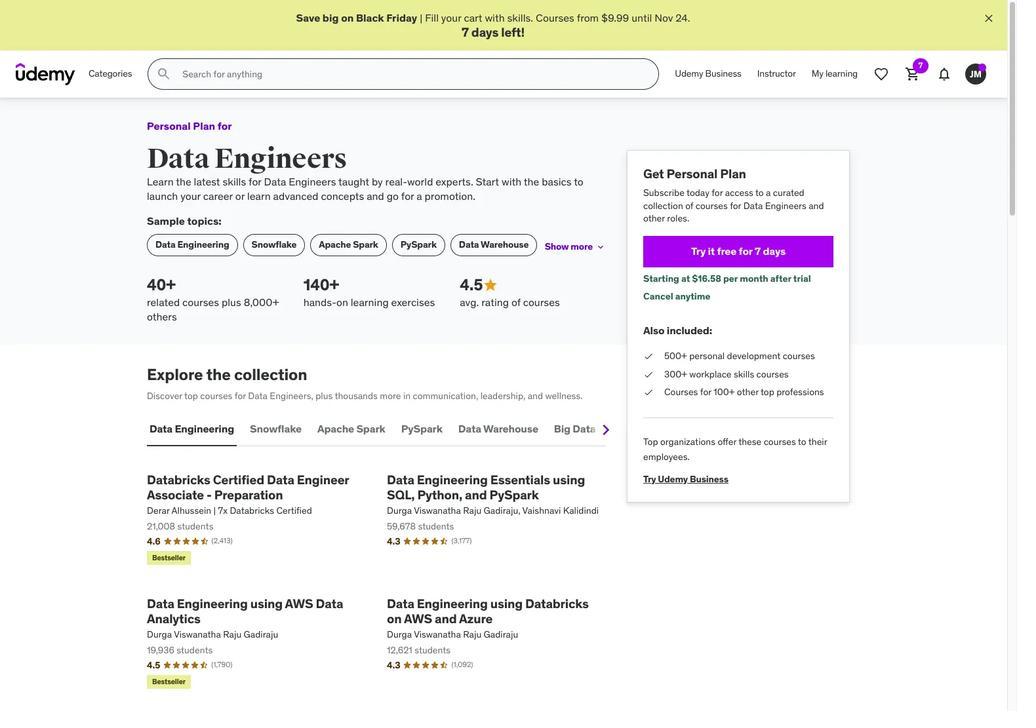 Task type: vqa. For each thing, say whether or not it's contained in the screenshot.
7Min
no



Task type: locate. For each thing, give the bounding box(es) containing it.
0 horizontal spatial of
[[512, 296, 521, 309]]

data warehouse for data warehouse button on the bottom
[[458, 423, 538, 436]]

0 horizontal spatial 4.5
[[147, 660, 160, 671]]

1 horizontal spatial 7
[[755, 245, 761, 258]]

0 vertical spatial other
[[644, 213, 665, 224]]

xsmall image down also
[[644, 350, 654, 363]]

2 gadiraju from the left
[[484, 629, 518, 641]]

data warehouse for 'data warehouse' link
[[459, 239, 529, 251]]

1 horizontal spatial 4.5
[[460, 275, 483, 295]]

bestseller down 4.6 in the left of the page
[[152, 554, 186, 563]]

140+
[[303, 275, 339, 295]]

shopping cart with 7 items image
[[905, 66, 921, 82]]

collection down subscribe
[[644, 200, 683, 212]]

gadiraju down the data engineering using databricks on aws and azure link
[[484, 629, 518, 641]]

courses down the today
[[696, 200, 728, 212]]

employees.
[[644, 451, 690, 463]]

wellness.
[[545, 390, 583, 402]]

snowflake inside 'button'
[[250, 423, 302, 436]]

a
[[766, 187, 771, 199], [417, 190, 422, 203]]

data engineering using aws data analytics durga viswanatha raju gadiraju 19,936 students
[[147, 596, 343, 657]]

gadiraju,
[[484, 505, 521, 517]]

data warehouse inside button
[[458, 423, 538, 436]]

$9.99
[[602, 11, 629, 24]]

more right show at top
[[571, 241, 593, 253]]

1 horizontal spatial databricks
[[230, 505, 274, 517]]

4.3 down 59,678
[[387, 536, 400, 547]]

1 horizontal spatial courses
[[664, 387, 698, 398]]

learning inside 140+ hands-on learning exercises
[[351, 296, 389, 309]]

1 horizontal spatial your
[[441, 11, 462, 24]]

after
[[771, 273, 792, 285]]

pyspark up exercises
[[401, 239, 437, 251]]

students inside data engineering using databricks on aws and azure durga viswanatha raju gadiraju 12,621 students
[[415, 645, 451, 657]]

business down "top organizations offer these courses to their employees."
[[690, 474, 729, 485]]

2 bestseller from the top
[[152, 678, 186, 687]]

professions
[[777, 387, 824, 398]]

left!
[[501, 25, 525, 40]]

collection
[[644, 200, 683, 212], [234, 365, 307, 385]]

you have alerts image
[[979, 64, 987, 72]]

to right access
[[756, 187, 764, 199]]

4.5 down 19,936
[[147, 660, 160, 671]]

spark for apache spark link
[[353, 239, 378, 251]]

of right rating
[[512, 296, 521, 309]]

0 vertical spatial 7
[[462, 25, 469, 40]]

a inside get personal plan subscribe today for access to a curated collection of courses for data engineers and other roles.
[[766, 187, 771, 199]]

0 vertical spatial try
[[691, 245, 706, 258]]

2 vertical spatial pyspark
[[490, 487, 539, 503]]

data engineering inside 'button'
[[150, 423, 234, 436]]

data inside "learn the latest skills for data engineers taught by real-world experts. start with the basics to launch your career or learn advanced concepts and go for a promotion."
[[264, 175, 286, 188]]

data inside explore the collection discover top courses for data engineers, plus thousands more in communication, leadership, and wellness.
[[248, 390, 268, 402]]

xsmall image inside show more button
[[596, 242, 606, 252]]

go
[[387, 190, 399, 203]]

bestseller down 19,936
[[152, 678, 186, 687]]

using for data
[[250, 596, 283, 612]]

4.3 down "12,621" on the bottom
[[387, 660, 400, 671]]

plus inside explore the collection discover top courses for data engineers, plus thousands more in communication, leadership, and wellness.
[[316, 390, 333, 402]]

discover
[[147, 390, 182, 402]]

on for 140+
[[336, 296, 348, 309]]

learning left exercises
[[351, 296, 389, 309]]

apache up 140+
[[319, 239, 351, 251]]

learn the latest skills for data engineers taught by real-world experts. start with the basics to launch your career or learn advanced concepts and go for a promotion.
[[147, 175, 584, 203]]

courses up the data engineering 'button'
[[200, 390, 233, 402]]

organizations
[[661, 436, 716, 448]]

500+ personal development courses
[[664, 350, 815, 362]]

advanced
[[273, 190, 319, 203]]

0 vertical spatial plus
[[222, 296, 241, 309]]

engineering down the discover
[[175, 423, 234, 436]]

1 horizontal spatial |
[[420, 11, 423, 24]]

students up (3,177)
[[418, 521, 454, 533]]

apache spark down thousands
[[317, 423, 386, 436]]

categories
[[89, 68, 132, 80]]

data inside data engineering using databricks on aws and azure durga viswanatha raju gadiraju 12,621 students
[[387, 596, 414, 612]]

top
[[761, 387, 775, 398], [184, 390, 198, 402]]

pyspark up gadiraju, on the bottom of the page
[[490, 487, 539, 503]]

try udemy business
[[644, 474, 729, 485]]

the right explore
[[206, 365, 231, 385]]

udemy down employees.
[[658, 474, 688, 485]]

courses right related
[[182, 296, 219, 309]]

1 vertical spatial apache spark
[[317, 423, 386, 436]]

0 vertical spatial snowflake
[[252, 239, 297, 251]]

0 horizontal spatial certified
[[213, 472, 264, 488]]

1 vertical spatial with
[[502, 175, 522, 188]]

pyspark inside button
[[401, 423, 443, 436]]

1 horizontal spatial skills
[[734, 368, 755, 380]]

by
[[372, 175, 383, 188]]

0 vertical spatial with
[[485, 11, 505, 24]]

world
[[407, 175, 433, 188]]

courses for 100+ other top professions
[[664, 387, 824, 398]]

snowflake down engineers,
[[250, 423, 302, 436]]

viswanatha inside data engineering using databricks on aws and azure durga viswanatha raju gadiraju 12,621 students
[[414, 629, 461, 641]]

0 horizontal spatial days
[[472, 25, 499, 40]]

0 horizontal spatial gadiraju
[[244, 629, 278, 641]]

warehouse inside button
[[483, 423, 538, 436]]

data warehouse up the medium icon
[[459, 239, 529, 251]]

plan up access
[[720, 166, 746, 182]]

0 horizontal spatial plan
[[193, 120, 215, 133]]

engineering for sql,
[[417, 472, 488, 488]]

0 horizontal spatial skills
[[223, 175, 246, 188]]

engineering down topics:
[[177, 239, 229, 251]]

the for collection
[[206, 365, 231, 385]]

courses
[[536, 11, 575, 24], [664, 387, 698, 398]]

500+
[[664, 350, 687, 362]]

xsmall image up "top"
[[644, 387, 654, 399]]

1 horizontal spatial the
[[206, 365, 231, 385]]

1 horizontal spatial gadiraju
[[484, 629, 518, 641]]

gadiraju down the data engineering using aws data analytics link
[[244, 629, 278, 641]]

0 vertical spatial of
[[686, 200, 694, 212]]

courses right rating
[[523, 296, 560, 309]]

7 inside save big on black friday | fill your cart with skills. courses from $9.99 until nov 24. 7 days left!
[[462, 25, 469, 40]]

other inside get personal plan subscribe today for access to a curated collection of courses for data engineers and other roles.
[[644, 213, 665, 224]]

engineering inside 'data engineering using aws data analytics durga viswanatha raju gadiraju 19,936 students'
[[177, 596, 248, 612]]

0 horizontal spatial a
[[417, 190, 422, 203]]

1 vertical spatial udemy
[[658, 474, 688, 485]]

aws inside data engineering using databricks on aws and azure durga viswanatha raju gadiraju 12,621 students
[[404, 611, 432, 627]]

snowflake inside snowflake link
[[252, 239, 297, 251]]

0 vertical spatial pyspark
[[401, 239, 437, 251]]

basics
[[542, 175, 572, 188]]

0 horizontal spatial other
[[644, 213, 665, 224]]

2 4.3 from the top
[[387, 660, 400, 671]]

learning inside 'link'
[[826, 68, 858, 80]]

100+
[[714, 387, 735, 398]]

1 vertical spatial of
[[512, 296, 521, 309]]

apache down thousands
[[317, 423, 354, 436]]

raju down azure on the bottom left
[[463, 629, 482, 641]]

your right fill
[[441, 11, 462, 24]]

0 vertical spatial data warehouse
[[459, 239, 529, 251]]

engineers inside "learn the latest skills for data engineers taught by real-world experts. start with the basics to launch your career or learn advanced concepts and go for a promotion."
[[289, 175, 336, 188]]

included:
[[667, 324, 712, 337]]

0 horizontal spatial more
[[380, 390, 401, 402]]

xsmall image right 'show more'
[[596, 242, 606, 252]]

0 vertical spatial 4.5
[[460, 275, 483, 295]]

using inside data engineering using databricks on aws and azure durga viswanatha raju gadiraju 12,621 students
[[491, 596, 523, 612]]

courses inside get personal plan subscribe today for access to a curated collection of courses for data engineers and other roles.
[[696, 200, 728, 212]]

wishlist image
[[874, 66, 889, 82]]

snowflake for the snowflake 'button'
[[250, 423, 302, 436]]

apache spark for apache spark button
[[317, 423, 386, 436]]

nov
[[655, 11, 673, 24]]

2 vertical spatial on
[[387, 611, 402, 627]]

other right 100+
[[737, 387, 759, 398]]

certified right the -
[[213, 472, 264, 488]]

your down latest
[[181, 190, 201, 203]]

learning right my
[[826, 68, 858, 80]]

other left roles.
[[644, 213, 665, 224]]

on
[[341, 11, 354, 24], [336, 296, 348, 309], [387, 611, 402, 627]]

1 vertical spatial |
[[214, 505, 216, 517]]

medium image
[[483, 278, 499, 293]]

apache
[[319, 239, 351, 251], [317, 423, 354, 436]]

apache spark inside apache spark link
[[319, 239, 378, 251]]

gadiraju inside 'data engineering using aws data analytics durga viswanatha raju gadiraju 19,936 students'
[[244, 629, 278, 641]]

collection up engineers,
[[234, 365, 307, 385]]

on up "12,621" on the bottom
[[387, 611, 402, 627]]

0 horizontal spatial try
[[644, 474, 656, 485]]

databricks certified data engineer associate - preparation derar alhussein | 7x databricks certified 21,008 students
[[147, 472, 349, 533]]

with right start
[[502, 175, 522, 188]]

1 horizontal spatial days
[[763, 245, 786, 258]]

udemy down 24.
[[675, 68, 703, 80]]

udemy inside "link"
[[658, 474, 688, 485]]

plus left 8,000+
[[222, 296, 241, 309]]

data warehouse down leadership,
[[458, 423, 538, 436]]

students down "alhussein"
[[177, 521, 213, 533]]

0 vertical spatial business
[[706, 68, 742, 80]]

days
[[472, 25, 499, 40], [763, 245, 786, 258]]

1 horizontal spatial learning
[[826, 68, 858, 80]]

0 vertical spatial on
[[341, 11, 354, 24]]

snowflake link
[[243, 234, 305, 256]]

1 vertical spatial business
[[690, 474, 729, 485]]

0 vertical spatial udemy
[[675, 68, 703, 80]]

the inside explore the collection discover top courses for data engineers, plus thousands more in communication, leadership, and wellness.
[[206, 365, 231, 385]]

1 vertical spatial on
[[336, 296, 348, 309]]

viswanatha up (1,092)
[[414, 629, 461, 641]]

top for 100+
[[761, 387, 775, 398]]

engineering inside data engineering using databricks on aws and azure durga viswanatha raju gadiraju 12,621 students
[[417, 596, 488, 612]]

raju
[[463, 505, 482, 517], [223, 629, 242, 641], [463, 629, 482, 641]]

Search for anything text field
[[180, 63, 643, 85]]

0 horizontal spatial top
[[184, 390, 198, 402]]

apache spark for apache spark link
[[319, 239, 378, 251]]

top right the discover
[[184, 390, 198, 402]]

more inside button
[[571, 241, 593, 253]]

for down access
[[730, 200, 741, 212]]

1 horizontal spatial using
[[491, 596, 523, 612]]

pyspark button
[[399, 414, 445, 445]]

warehouse down leadership,
[[483, 423, 538, 436]]

durga inside data engineering essentials using sql, python, and pyspark durga viswanatha raju gadiraju, vaishnavi kalidindi 59,678 students
[[387, 505, 412, 517]]

certified
[[213, 472, 264, 488], [276, 505, 312, 517]]

sample topics:
[[147, 215, 222, 228]]

try inside try udemy business "link"
[[644, 474, 656, 485]]

pyspark for "pyspark" link
[[401, 239, 437, 251]]

0 horizontal spatial to
[[574, 175, 584, 188]]

pyspark for pyspark button
[[401, 423, 443, 436]]

2 vertical spatial 7
[[755, 245, 761, 258]]

2 horizontal spatial 7
[[919, 60, 923, 70]]

skills up courses for 100+ other top professions
[[734, 368, 755, 380]]

0 vertical spatial your
[[441, 11, 462, 24]]

on down 140+
[[336, 296, 348, 309]]

raju inside data engineering using databricks on aws and azure durga viswanatha raju gadiraju 12,621 students
[[463, 629, 482, 641]]

1 vertical spatial more
[[380, 390, 401, 402]]

plus left thousands
[[316, 390, 333, 402]]

0 vertical spatial apache spark
[[319, 239, 378, 251]]

of down the today
[[686, 200, 694, 212]]

using inside 'data engineering using aws data analytics durga viswanatha raju gadiraju 19,936 students'
[[250, 596, 283, 612]]

7 down cart
[[462, 25, 469, 40]]

warehouse for 'data warehouse' link
[[481, 239, 529, 251]]

pyspark down in
[[401, 423, 443, 436]]

viswanatha inside data engineering essentials using sql, python, and pyspark durga viswanatha raju gadiraju, vaishnavi kalidindi 59,678 students
[[414, 505, 461, 517]]

1 horizontal spatial personal
[[667, 166, 718, 182]]

courses inside save big on black friday | fill your cart with skills. courses from $9.99 until nov 24. 7 days left!
[[536, 11, 575, 24]]

warehouse
[[481, 239, 529, 251], [483, 423, 538, 436]]

skills up the 'or'
[[223, 175, 246, 188]]

1 vertical spatial collection
[[234, 365, 307, 385]]

3177 reviews element
[[452, 537, 472, 547]]

data engineering down sample topics:
[[155, 239, 229, 251]]

19,936
[[147, 645, 174, 657]]

durga up 19,936
[[147, 629, 172, 641]]

apache spark inside apache spark button
[[317, 423, 386, 436]]

2 horizontal spatial using
[[553, 472, 585, 488]]

2413 reviews element
[[212, 537, 233, 547]]

engineering for data
[[177, 596, 248, 612]]

apache inside button
[[317, 423, 354, 436]]

apache spark
[[319, 239, 378, 251], [317, 423, 386, 436]]

| left the 7x
[[214, 505, 216, 517]]

learning
[[826, 68, 858, 80], [351, 296, 389, 309]]

top for collection
[[184, 390, 198, 402]]

1 horizontal spatial of
[[686, 200, 694, 212]]

2 horizontal spatial the
[[524, 175, 539, 188]]

to inside "learn the latest skills for data engineers taught by real-world experts. start with the basics to launch your career or learn advanced concepts and go for a promotion."
[[574, 175, 584, 188]]

engineering up (1,092)
[[417, 596, 488, 612]]

7 left notifications "image"
[[919, 60, 923, 70]]

personal up the today
[[667, 166, 718, 182]]

personal
[[147, 120, 191, 133], [667, 166, 718, 182]]

try it free for 7 days link
[[644, 236, 834, 267]]

0 horizontal spatial collection
[[234, 365, 307, 385]]

1 vertical spatial plan
[[720, 166, 746, 182]]

0 vertical spatial warehouse
[[481, 239, 529, 251]]

1 vertical spatial snowflake
[[250, 423, 302, 436]]

1092 reviews element
[[452, 661, 473, 671]]

0 vertical spatial courses
[[536, 11, 575, 24]]

courses inside "top organizations offer these courses to their employees."
[[764, 436, 796, 448]]

data warehouse link
[[451, 234, 537, 256]]

courses inside explore the collection discover top courses for data engineers, plus thousands more in communication, leadership, and wellness.
[[200, 390, 233, 402]]

spark up 140+ hands-on learning exercises
[[353, 239, 378, 251]]

1 gadiraju from the left
[[244, 629, 278, 641]]

courses left from
[[536, 11, 575, 24]]

pyspark inside data engineering essentials using sql, python, and pyspark durga viswanatha raju gadiraju, vaishnavi kalidindi 59,678 students
[[490, 487, 539, 503]]

0 horizontal spatial personal
[[147, 120, 191, 133]]

0 vertical spatial apache
[[319, 239, 351, 251]]

a inside "learn the latest skills for data engineers taught by real-world experts. start with the basics to launch your career or learn advanced concepts and go for a promotion."
[[417, 190, 422, 203]]

latest
[[194, 175, 220, 188]]

1 horizontal spatial more
[[571, 241, 593, 253]]

big data
[[554, 423, 596, 436]]

1 horizontal spatial plus
[[316, 390, 333, 402]]

next image
[[596, 420, 617, 441]]

1 vertical spatial data warehouse
[[458, 423, 538, 436]]

engineering up (1,790)
[[177, 596, 248, 612]]

0 vertical spatial days
[[472, 25, 499, 40]]

0 horizontal spatial plus
[[222, 296, 241, 309]]

engineering for on
[[417, 596, 488, 612]]

1 horizontal spatial try
[[691, 245, 706, 258]]

0 horizontal spatial 7
[[462, 25, 469, 40]]

python,
[[417, 487, 463, 503]]

| left fill
[[420, 11, 423, 24]]

taught
[[339, 175, 369, 188]]

raju inside data engineering essentials using sql, python, and pyspark durga viswanatha raju gadiraju, vaishnavi kalidindi 59,678 students
[[463, 505, 482, 517]]

students up (1,790)
[[177, 645, 213, 657]]

gadiraju
[[244, 629, 278, 641], [484, 629, 518, 641]]

1 horizontal spatial a
[[766, 187, 771, 199]]

more left in
[[380, 390, 401, 402]]

skills
[[223, 175, 246, 188], [734, 368, 755, 380]]

top left professions
[[761, 387, 775, 398]]

0 vertical spatial 4.3
[[387, 536, 400, 547]]

8,000+
[[244, 296, 279, 309]]

for right go at the left top of the page
[[401, 190, 414, 203]]

raju for sql,
[[463, 505, 482, 517]]

spark down thousands
[[356, 423, 386, 436]]

0 vertical spatial spark
[[353, 239, 378, 251]]

data inside 'button'
[[150, 423, 173, 436]]

1 vertical spatial 4.3
[[387, 660, 400, 671]]

on right big
[[341, 11, 354, 24]]

plan
[[193, 120, 215, 133], [720, 166, 746, 182]]

a left the curated
[[766, 187, 771, 199]]

1 4.3 from the top
[[387, 536, 400, 547]]

courses down development
[[757, 368, 789, 380]]

1 bestseller from the top
[[152, 554, 186, 563]]

0 vertical spatial plan
[[193, 120, 215, 133]]

and inside get personal plan subscribe today for access to a curated collection of courses for data engineers and other roles.
[[809, 200, 824, 212]]

at
[[682, 273, 690, 285]]

0 vertical spatial skills
[[223, 175, 246, 188]]

1 horizontal spatial aws
[[404, 611, 432, 627]]

viswanatha
[[414, 505, 461, 517], [174, 629, 221, 641], [414, 629, 461, 641]]

curated
[[773, 187, 805, 199]]

xsmall image
[[596, 242, 606, 252], [644, 350, 654, 363], [644, 368, 654, 381], [644, 387, 654, 399]]

| inside databricks certified data engineer associate - preparation derar alhussein | 7x databricks certified 21,008 students
[[214, 505, 216, 517]]

0 horizontal spatial the
[[176, 175, 191, 188]]

top inside explore the collection discover top courses for data engineers, plus thousands more in communication, leadership, and wellness.
[[184, 390, 198, 402]]

roles.
[[667, 213, 690, 224]]

trial
[[794, 273, 811, 285]]

4.3 for sql,
[[387, 536, 400, 547]]

avg.
[[460, 296, 479, 309]]

bestseller for preparation
[[152, 554, 186, 563]]

durga inside data engineering using databricks on aws and azure durga viswanatha raju gadiraju 12,621 students
[[387, 629, 412, 641]]

for up learn
[[249, 175, 262, 188]]

warehouse up the medium icon
[[481, 239, 529, 251]]

1 horizontal spatial plan
[[720, 166, 746, 182]]

business left instructor
[[706, 68, 742, 80]]

snowflake button
[[247, 414, 304, 445]]

engineering right sql,
[[417, 472, 488, 488]]

avg. rating of courses
[[460, 296, 560, 309]]

until
[[632, 11, 652, 24]]

other
[[644, 213, 665, 224], [737, 387, 759, 398]]

engineers
[[214, 142, 347, 176], [289, 175, 336, 188], [765, 200, 807, 212]]

apache spark up 140+
[[319, 239, 378, 251]]

0 vertical spatial collection
[[644, 200, 683, 212]]

the
[[176, 175, 191, 188], [524, 175, 539, 188], [206, 365, 231, 385]]

personal inside get personal plan subscribe today for access to a curated collection of courses for data engineers and other roles.
[[667, 166, 718, 182]]

|
[[420, 11, 423, 24], [214, 505, 216, 517]]

days down cart
[[472, 25, 499, 40]]

with right cart
[[485, 11, 505, 24]]

1 vertical spatial personal
[[667, 166, 718, 182]]

students right "12,621" on the bottom
[[415, 645, 451, 657]]

2 horizontal spatial databricks
[[525, 596, 589, 612]]

for left 100+
[[700, 387, 712, 398]]

1 vertical spatial bestseller
[[152, 678, 186, 687]]

the right learn
[[176, 175, 191, 188]]

of inside get personal plan subscribe today for access to a curated collection of courses for data engineers and other roles.
[[686, 200, 694, 212]]

your inside save big on black friday | fill your cart with skills. courses from $9.99 until nov 24. 7 days left!
[[441, 11, 462, 24]]

durga
[[387, 505, 412, 517], [147, 629, 172, 641], [387, 629, 412, 641]]

personal down submit search image
[[147, 120, 191, 133]]

plan inside get personal plan subscribe today for access to a curated collection of courses for data engineers and other roles.
[[720, 166, 746, 182]]

7 inside the try it free for 7 days link
[[755, 245, 761, 258]]

the for latest
[[176, 175, 191, 188]]

durga up "12,621" on the bottom
[[387, 629, 412, 641]]

1 horizontal spatial collection
[[644, 200, 683, 212]]

on inside 140+ hands-on learning exercises
[[336, 296, 348, 309]]

data inside get personal plan subscribe today for access to a curated collection of courses for data engineers and other roles.
[[744, 200, 763, 212]]

apache spark button
[[315, 414, 388, 445]]

spark inside button
[[356, 423, 386, 436]]

0 vertical spatial learning
[[826, 68, 858, 80]]

free
[[717, 245, 737, 258]]

data engineering down the discover
[[150, 423, 234, 436]]

1 vertical spatial skills
[[734, 368, 755, 380]]

0 vertical spatial personal
[[147, 120, 191, 133]]

try inside the try it free for 7 days link
[[691, 245, 706, 258]]

1 vertical spatial your
[[181, 190, 201, 203]]

1 horizontal spatial to
[[756, 187, 764, 199]]

raju left gadiraju, on the bottom of the page
[[463, 505, 482, 517]]

students inside data engineering essentials using sql, python, and pyspark durga viswanatha raju gadiraju, vaishnavi kalidindi 59,678 students
[[418, 521, 454, 533]]

apache for apache spark link
[[319, 239, 351, 251]]

on inside save big on black friday | fill your cart with skills. courses from $9.99 until nov 24. 7 days left!
[[341, 11, 354, 24]]

1 vertical spatial other
[[737, 387, 759, 398]]

1 vertical spatial plus
[[316, 390, 333, 402]]

top
[[644, 436, 658, 448]]

0 horizontal spatial your
[[181, 190, 201, 203]]

1 vertical spatial spark
[[356, 423, 386, 436]]

0 vertical spatial certified
[[213, 472, 264, 488]]

140+ hands-on learning exercises
[[303, 275, 435, 309]]

viswanatha down analytics
[[174, 629, 221, 641]]

notifications image
[[937, 66, 952, 82]]

more inside explore the collection discover top courses for data engineers, plus thousands more in communication, leadership, and wellness.
[[380, 390, 401, 402]]

databricks
[[147, 472, 210, 488], [230, 505, 274, 517], [525, 596, 589, 612]]

days up after
[[763, 245, 786, 258]]

a down world
[[417, 190, 422, 203]]

engineering inside data engineering essentials using sql, python, and pyspark durga viswanatha raju gadiraju, vaishnavi kalidindi 59,678 students
[[417, 472, 488, 488]]

pyspark
[[401, 239, 437, 251], [401, 423, 443, 436], [490, 487, 539, 503]]

durga up 59,678
[[387, 505, 412, 517]]

7 up the month
[[755, 245, 761, 258]]

for right the today
[[712, 187, 723, 199]]

these
[[739, 436, 762, 448]]

viswanatha down python,
[[414, 505, 461, 517]]

durga inside 'data engineering using aws data analytics durga viswanatha raju gadiraju 19,936 students'
[[147, 629, 172, 641]]

with inside "learn the latest skills for data engineers taught by real-world experts. start with the basics to launch your career or learn advanced concepts and go for a promotion."
[[502, 175, 522, 188]]



Task type: describe. For each thing, give the bounding box(es) containing it.
big
[[323, 11, 339, 24]]

kalidindi
[[563, 505, 599, 517]]

udemy image
[[16, 63, 75, 85]]

associate
[[147, 487, 204, 503]]

gadiraju inside data engineering using databricks on aws and azure durga viswanatha raju gadiraju 12,621 students
[[484, 629, 518, 641]]

1790 reviews element
[[211, 661, 233, 671]]

analytics
[[147, 611, 201, 627]]

show
[[545, 241, 569, 253]]

cancel
[[644, 291, 673, 303]]

to inside "top organizations offer these courses to their employees."
[[798, 436, 807, 448]]

pyspark link
[[392, 234, 445, 256]]

related
[[147, 296, 180, 309]]

collection inside explore the collection discover top courses for data engineers, plus thousands more in communication, leadership, and wellness.
[[234, 365, 307, 385]]

black
[[356, 11, 384, 24]]

it
[[708, 245, 715, 258]]

month
[[740, 273, 769, 285]]

experts.
[[436, 175, 473, 188]]

access
[[725, 187, 754, 199]]

plus inside 40+ related courses plus 8,000+ others
[[222, 296, 241, 309]]

xsmall image for 500+
[[644, 350, 654, 363]]

7x
[[218, 505, 228, 517]]

xsmall image for courses
[[644, 387, 654, 399]]

close image
[[983, 12, 996, 25]]

21,008
[[147, 521, 175, 533]]

to inside get personal plan subscribe today for access to a curated collection of courses for data engineers and other roles.
[[756, 187, 764, 199]]

apache for apache spark button
[[317, 423, 354, 436]]

big data button
[[552, 414, 598, 445]]

1 vertical spatial courses
[[664, 387, 698, 398]]

and inside "learn the latest skills for data engineers taught by real-world experts. start with the basics to launch your career or learn advanced concepts and go for a promotion."
[[367, 190, 384, 203]]

students inside databricks certified data engineer associate - preparation derar alhussein | 7x databricks certified 21,008 students
[[177, 521, 213, 533]]

1 horizontal spatial certified
[[276, 505, 312, 517]]

days inside save big on black friday | fill your cart with skills. courses from $9.99 until nov 24. 7 days left!
[[472, 25, 499, 40]]

with inside save big on black friday | fill your cart with skills. courses from $9.99 until nov 24. 7 days left!
[[485, 11, 505, 24]]

data engineering essentials using sql, python, and pyspark durga viswanatha raju gadiraju, vaishnavi kalidindi 59,678 students
[[387, 472, 599, 533]]

students inside 'data engineering using aws data analytics durga viswanatha raju gadiraju 19,936 students'
[[177, 645, 213, 657]]

hands-
[[303, 296, 336, 309]]

and inside data engineering essentials using sql, python, and pyspark durga viswanatha raju gadiraju, vaishnavi kalidindi 59,678 students
[[465, 487, 487, 503]]

promotion.
[[425, 190, 476, 203]]

try it free for 7 days
[[691, 245, 786, 258]]

preparation
[[214, 487, 283, 503]]

my learning
[[812, 68, 858, 80]]

your inside "learn the latest skills for data engineers taught by real-world experts. start with the basics to launch your career or learn advanced concepts and go for a promotion."
[[181, 190, 201, 203]]

offer
[[718, 436, 737, 448]]

data engineering for 'data engineering' link
[[155, 239, 229, 251]]

thousands
[[335, 390, 378, 402]]

data engineering using aws data analytics link
[[147, 596, 366, 627]]

(3,177)
[[452, 537, 472, 546]]

1 horizontal spatial other
[[737, 387, 759, 398]]

and inside data engineering using databricks on aws and azure durga viswanatha raju gadiraju 12,621 students
[[435, 611, 457, 627]]

career
[[203, 190, 233, 203]]

data engineering using databricks on aws and azure durga viswanatha raju gadiraju 12,621 students
[[387, 596, 589, 657]]

warehouse for data warehouse button on the bottom
[[483, 423, 538, 436]]

cart
[[464, 11, 483, 24]]

try for try it free for 7 days
[[691, 245, 706, 258]]

learn
[[147, 175, 174, 188]]

udemy business
[[675, 68, 742, 80]]

courses inside 40+ related courses plus 8,000+ others
[[182, 296, 219, 309]]

aws inside 'data engineering using aws data analytics durga viswanatha raju gadiraju 19,936 students'
[[285, 596, 313, 612]]

jm
[[970, 68, 982, 80]]

get personal plan subscribe today for access to a curated collection of courses for data engineers and other roles.
[[644, 166, 824, 224]]

on inside data engineering using databricks on aws and azure durga viswanatha raju gadiraju 12,621 students
[[387, 611, 402, 627]]

sample
[[147, 215, 185, 228]]

udemy business link
[[667, 59, 750, 90]]

durga for data engineering using databricks on aws and azure
[[387, 629, 412, 641]]

data inside data engineering essentials using sql, python, and pyspark durga viswanatha raju gadiraju, vaishnavi kalidindi 59,678 students
[[387, 472, 414, 488]]

40+ related courses plus 8,000+ others
[[147, 275, 279, 323]]

subscribe
[[644, 187, 685, 199]]

data engineering link
[[147, 234, 238, 256]]

today
[[687, 187, 710, 199]]

viswanatha for on
[[414, 629, 461, 641]]

engineers inside get personal plan subscribe today for access to a curated collection of courses for data engineers and other roles.
[[765, 200, 807, 212]]

data engineering for the data engineering 'button'
[[150, 423, 234, 436]]

0 horizontal spatial databricks
[[147, 472, 210, 488]]

4.6
[[147, 536, 160, 547]]

tab navigation element
[[147, 414, 622, 447]]

courses up professions
[[783, 350, 815, 362]]

instructor
[[757, 68, 796, 80]]

big
[[554, 423, 571, 436]]

rating
[[482, 296, 509, 309]]

explore
[[147, 365, 203, 385]]

vaishnavi
[[523, 505, 561, 517]]

snowflake for snowflake link
[[252, 239, 297, 251]]

databricks inside data engineering using databricks on aws and azure durga viswanatha raju gadiraju 12,621 students
[[525, 596, 589, 612]]

personal
[[690, 350, 725, 362]]

for inside explore the collection discover top courses for data engineers, plus thousands more in communication, leadership, and wellness.
[[235, 390, 246, 402]]

try udemy business link
[[644, 464, 729, 485]]

on for save
[[341, 11, 354, 24]]

$16.58
[[692, 273, 722, 285]]

show more button
[[545, 234, 606, 260]]

databricks certified data engineer associate - preparation link
[[147, 472, 366, 503]]

and inside explore the collection discover top courses for data engineers, plus thousands more in communication, leadership, and wellness.
[[528, 390, 543, 402]]

raju for on
[[463, 629, 482, 641]]

explore the collection discover top courses for data engineers, plus thousands more in communication, leadership, and wellness.
[[147, 365, 583, 402]]

for up "data engineers"
[[218, 120, 232, 133]]

viswanatha inside 'data engineering using aws data analytics durga viswanatha raju gadiraju 19,936 students'
[[174, 629, 221, 641]]

save
[[296, 11, 320, 24]]

data inside databricks certified data engineer associate - preparation derar alhussein | 7x databricks certified 21,008 students
[[267, 472, 294, 488]]

using for on
[[491, 596, 523, 612]]

skills.
[[507, 11, 533, 24]]

top organizations offer these courses to their employees.
[[644, 436, 827, 463]]

24.
[[676, 11, 690, 24]]

show more
[[545, 241, 593, 253]]

save big on black friday | fill your cart with skills. courses from $9.99 until nov 24. 7 days left!
[[296, 11, 690, 40]]

data engineers
[[147, 142, 347, 176]]

xsmall image for 300+
[[644, 368, 654, 381]]

300+ workplace skills courses
[[664, 368, 789, 380]]

communication,
[[413, 390, 478, 402]]

leadership,
[[481, 390, 526, 402]]

from
[[577, 11, 599, 24]]

durga for data engineering essentials using sql, python, and pyspark
[[387, 505, 412, 517]]

anytime
[[675, 291, 711, 303]]

jm link
[[960, 59, 992, 90]]

my
[[812, 68, 824, 80]]

collection inside get personal plan subscribe today for access to a curated collection of courses for data engineers and other roles.
[[644, 200, 683, 212]]

spark for apache spark button
[[356, 423, 386, 436]]

alhussein
[[172, 505, 211, 517]]

| inside save big on black friday | fill your cart with skills. courses from $9.99 until nov 24. 7 days left!
[[420, 11, 423, 24]]

skills inside "learn the latest skills for data engineers taught by real-world experts. start with the basics to launch your career or learn advanced concepts and go for a promotion."
[[223, 175, 246, 188]]

fill
[[425, 11, 439, 24]]

59,678
[[387, 521, 416, 533]]

submit search image
[[156, 66, 172, 82]]

12,621
[[387, 645, 412, 657]]

raju inside 'data engineering using aws data analytics durga viswanatha raju gadiraju 19,936 students'
[[223, 629, 242, 641]]

for right free
[[739, 245, 753, 258]]

engineering inside 'button'
[[175, 423, 234, 436]]

derar
[[147, 505, 170, 517]]

40+
[[147, 275, 176, 295]]

1 vertical spatial databricks
[[230, 505, 274, 517]]

bestseller for durga
[[152, 678, 186, 687]]

4.3 for on
[[387, 660, 400, 671]]

learn
[[247, 190, 271, 203]]

launch
[[147, 190, 178, 203]]

1 vertical spatial 4.5
[[147, 660, 160, 671]]

7 inside 7 link
[[919, 60, 923, 70]]

data engineering essentials using sql, python, and pyspark link
[[387, 472, 606, 503]]

try for try udemy business
[[644, 474, 656, 485]]

real-
[[385, 175, 407, 188]]

data engineering using databricks on aws and azure link
[[387, 596, 606, 627]]

viswanatha for sql,
[[414, 505, 461, 517]]

1 vertical spatial days
[[763, 245, 786, 258]]

their
[[809, 436, 827, 448]]

azure
[[459, 611, 493, 627]]

using inside data engineering essentials using sql, python, and pyspark durga viswanatha raju gadiraju, vaishnavi kalidindi 59,678 students
[[553, 472, 585, 488]]

data warehouse button
[[456, 414, 541, 445]]

start
[[476, 175, 499, 188]]

business inside "link"
[[690, 474, 729, 485]]



